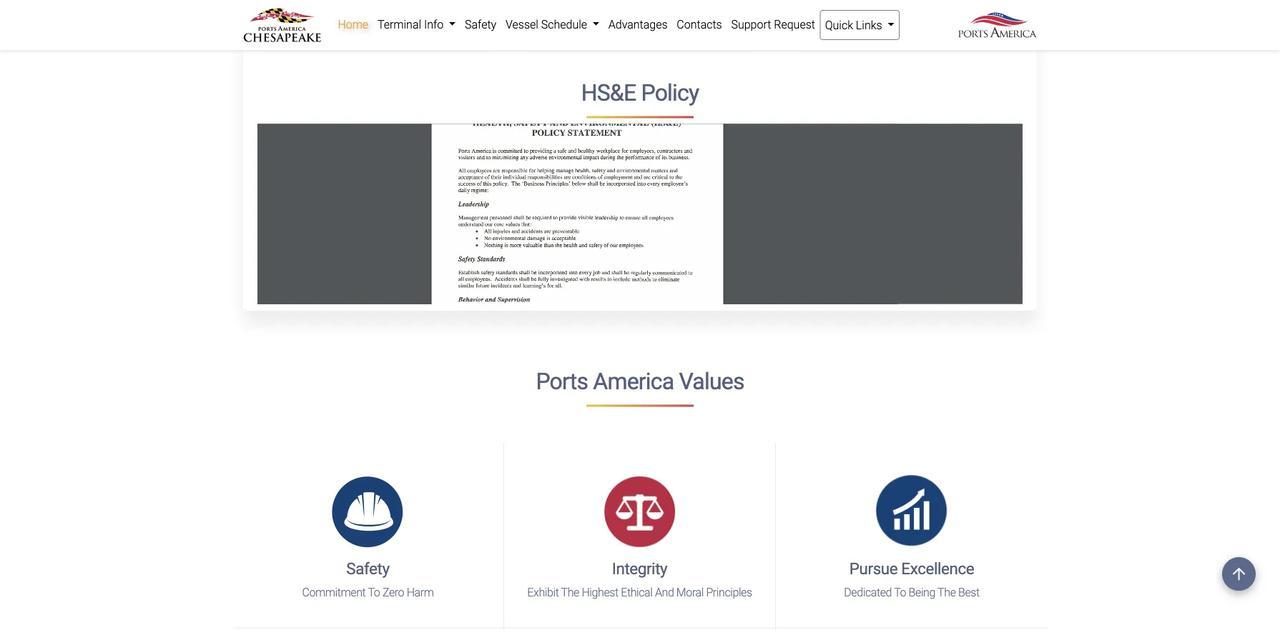 Task type: vqa. For each thing, say whether or not it's contained in the screenshot.
TERMINAL INFO
yes



Task type: describe. For each thing, give the bounding box(es) containing it.
to for safety
[[368, 586, 380, 600]]

commitment to zero harm
[[302, 586, 434, 600]]

0 horizontal spatial safety
[[346, 560, 390, 579]]

contacts link
[[672, 10, 727, 39]]

hs&e policy
[[581, 80, 699, 106]]

contacts
[[677, 18, 722, 31]]

safety link
[[460, 10, 501, 39]]

quick
[[825, 18, 853, 32]]

moral
[[676, 586, 704, 600]]

vessel schedule link
[[501, 10, 604, 39]]

and
[[655, 586, 674, 600]]

america
[[593, 368, 674, 395]]

go to top image
[[1222, 558, 1256, 591]]

home link
[[333, 10, 373, 39]]

quick links link
[[820, 10, 900, 40]]

harm
[[407, 586, 434, 600]]

zero
[[383, 586, 404, 600]]

commitment
[[302, 586, 366, 600]]

terminal info
[[378, 18, 446, 31]]

quick links
[[825, 18, 885, 32]]

integrity
[[612, 560, 667, 579]]

1 horizontal spatial safety
[[465, 18, 496, 31]]

terminal info link
[[373, 10, 460, 39]]

dedicated to being the best
[[844, 586, 980, 600]]

to for pursue excellence
[[894, 586, 906, 600]]

2 the from the left
[[938, 586, 956, 600]]

1 the from the left
[[561, 586, 579, 600]]

being
[[909, 586, 935, 600]]

principles
[[706, 586, 752, 600]]

advantages
[[608, 18, 668, 31]]

ports america values
[[536, 368, 744, 395]]



Task type: locate. For each thing, give the bounding box(es) containing it.
schedule
[[541, 18, 587, 31]]

0 horizontal spatial to
[[368, 586, 380, 600]]

1 horizontal spatial the
[[938, 586, 956, 600]]

safety left vessel
[[465, 18, 496, 31]]

to
[[368, 586, 380, 600], [894, 586, 906, 600]]

request
[[774, 18, 815, 31]]

the
[[561, 586, 579, 600], [938, 586, 956, 600]]

2 to from the left
[[894, 586, 906, 600]]

values
[[679, 368, 744, 395]]

0 vertical spatial safety
[[465, 18, 496, 31]]

dedicated
[[844, 586, 892, 600]]

policy
[[641, 80, 699, 106]]

hs&e
[[581, 80, 636, 106]]

safety up commitment to zero harm
[[346, 560, 390, 579]]

1 horizontal spatial to
[[894, 586, 906, 600]]

1 to from the left
[[368, 586, 380, 600]]

excellence
[[901, 560, 974, 579]]

exhibit the highest ethical and moral principles
[[527, 586, 752, 600]]

pursue excellence
[[849, 560, 974, 579]]

best
[[958, 586, 980, 600]]

links
[[856, 18, 882, 32]]

0 horizontal spatial the
[[561, 586, 579, 600]]

ports
[[536, 368, 588, 395]]

vessel schedule
[[506, 18, 590, 31]]

to left the zero
[[368, 586, 380, 600]]

the left best
[[938, 586, 956, 600]]

to left being
[[894, 586, 906, 600]]

support request link
[[727, 10, 820, 39]]

pursue
[[849, 560, 898, 579]]

home
[[338, 18, 368, 31]]

info
[[424, 18, 444, 31]]

terminal
[[378, 18, 421, 31]]

ethical
[[621, 586, 653, 600]]

support
[[731, 18, 771, 31]]

exhibit
[[527, 586, 559, 600]]

safety
[[465, 18, 496, 31], [346, 560, 390, 579]]

1 vertical spatial safety
[[346, 560, 390, 579]]

advantages link
[[604, 10, 672, 39]]

support request
[[731, 18, 815, 31]]

vessel
[[506, 18, 538, 31]]

the right exhibit
[[561, 586, 579, 600]]

highest
[[582, 586, 618, 600]]



